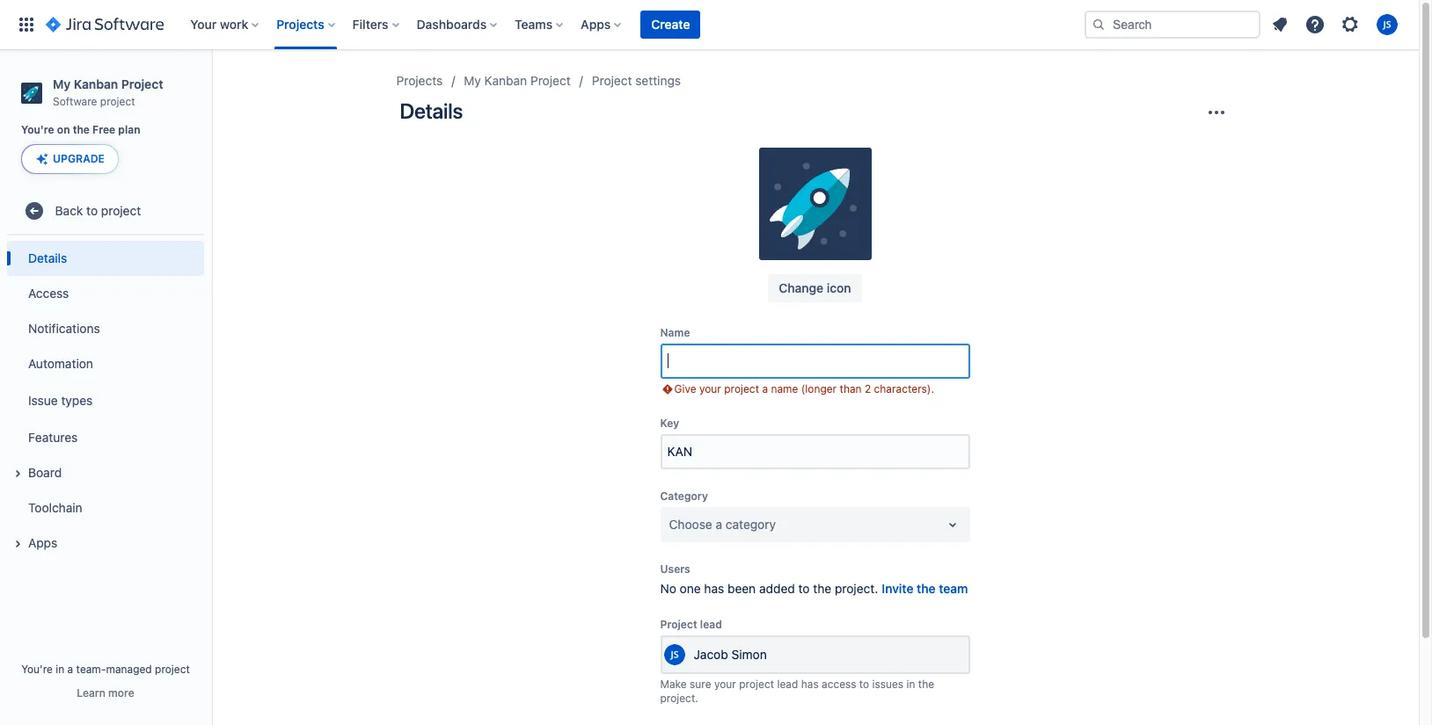 Task type: vqa. For each thing, say whether or not it's contained in the screenshot.
configured
no



Task type: locate. For each thing, give the bounding box(es) containing it.
a left team-
[[67, 663, 73, 677]]

kanban for my kanban project software project
[[74, 77, 118, 92]]

1 horizontal spatial projects
[[396, 73, 443, 88]]

1 horizontal spatial project.
[[835, 582, 878, 597]]

1 vertical spatial to
[[799, 582, 810, 597]]

expand image
[[7, 464, 28, 485]]

my up software
[[53, 77, 71, 92]]

0 vertical spatial to
[[86, 203, 98, 218]]

has right 'one'
[[704, 582, 724, 597]]

projects inside popup button
[[276, 17, 324, 32]]

details up access
[[28, 251, 67, 266]]

projects down dashboards
[[396, 73, 443, 88]]

you're on the free plan
[[21, 123, 140, 137]]

toolchain
[[28, 501, 82, 516]]

project up plan
[[121, 77, 163, 92]]

notifications
[[28, 321, 100, 336]]

1 vertical spatial has
[[801, 678, 819, 692]]

0 vertical spatial apps
[[581, 17, 611, 32]]

you're left team-
[[21, 663, 53, 677]]

board
[[28, 465, 62, 480]]

project
[[531, 73, 571, 88], [592, 73, 632, 88], [121, 77, 163, 92], [660, 619, 697, 632]]

the right the added at the bottom of the page
[[813, 582, 832, 597]]

a left the name
[[762, 383, 768, 396]]

0 vertical spatial details
[[400, 99, 463, 123]]

the right on
[[73, 123, 90, 137]]

1 horizontal spatial kanban
[[484, 73, 527, 88]]

to right back
[[86, 203, 98, 218]]

0 horizontal spatial kanban
[[74, 77, 118, 92]]

issue types
[[28, 393, 93, 408]]

to right the added at the bottom of the page
[[799, 582, 810, 597]]

kanban for my kanban project
[[484, 73, 527, 88]]

learn
[[77, 687, 105, 700]]

apps
[[581, 17, 611, 32], [28, 536, 57, 551]]

your right "sure"
[[714, 678, 736, 692]]

1 you're from the top
[[21, 123, 54, 137]]

access link
[[7, 277, 204, 312]]

0 horizontal spatial details
[[28, 251, 67, 266]]

lead
[[700, 619, 722, 632], [777, 678, 798, 692]]

0 vertical spatial lead
[[700, 619, 722, 632]]

lead up 'jacob'
[[700, 619, 722, 632]]

details inside details link
[[28, 251, 67, 266]]

1 horizontal spatial apps
[[581, 17, 611, 32]]

group
[[7, 236, 204, 567]]

jira software image
[[46, 14, 164, 35], [46, 14, 164, 35]]

2 horizontal spatial a
[[762, 383, 768, 396]]

1 vertical spatial lead
[[777, 678, 798, 692]]

a right choose
[[716, 517, 722, 532]]

details link
[[7, 241, 204, 277]]

2 you're from the top
[[21, 663, 53, 677]]

you're
[[21, 123, 54, 137], [21, 663, 53, 677]]

your
[[699, 383, 721, 396], [714, 678, 736, 692]]

the inside make sure your project lead has access to issues in the project.
[[918, 678, 935, 692]]

0 horizontal spatial to
[[86, 203, 98, 218]]

the right the issues
[[918, 678, 935, 692]]

in
[[56, 663, 64, 677], [907, 678, 915, 692]]

settings image
[[1340, 14, 1361, 35]]

added
[[759, 582, 795, 597]]

1 horizontal spatial has
[[801, 678, 819, 692]]

project.
[[835, 582, 878, 597], [660, 692, 699, 706]]

project down the "primary" element
[[531, 73, 571, 88]]

my kanban project link
[[464, 70, 571, 92]]

learn more
[[77, 687, 134, 700]]

my inside 'my kanban project software project'
[[53, 77, 71, 92]]

back
[[55, 203, 83, 218]]

in right the issues
[[907, 678, 915, 692]]

you're for you're on the free plan
[[21, 123, 54, 137]]

0 horizontal spatial lead
[[700, 619, 722, 632]]

create
[[651, 17, 690, 32]]

0 horizontal spatial my
[[53, 77, 71, 92]]

category
[[660, 490, 708, 503]]

to left the issues
[[859, 678, 870, 692]]

apps down toolchain
[[28, 536, 57, 551]]

projects right "work"
[[276, 17, 324, 32]]

your right give
[[699, 383, 721, 396]]

details down projects link
[[400, 99, 463, 123]]

project up plan
[[100, 95, 135, 108]]

1 vertical spatial in
[[907, 678, 915, 692]]

kanban down teams
[[484, 73, 527, 88]]

project. left invite
[[835, 582, 878, 597]]

teams button
[[510, 11, 570, 39]]

jacob simon image
[[664, 645, 685, 666]]

1 vertical spatial projects
[[396, 73, 443, 88]]

search image
[[1092, 18, 1106, 32]]

simon
[[732, 648, 767, 663]]

free
[[92, 123, 115, 137]]

settings
[[636, 73, 681, 88]]

group containing details
[[7, 236, 204, 567]]

has
[[704, 582, 724, 597], [801, 678, 819, 692]]

to inside users no one has been added to the project. invite the team
[[799, 582, 810, 597]]

1 vertical spatial you're
[[21, 663, 53, 677]]

0 vertical spatial projects
[[276, 17, 324, 32]]

back to project link
[[7, 194, 204, 229]]

2 vertical spatial a
[[67, 663, 73, 677]]

in left team-
[[56, 663, 64, 677]]

you're in a team-managed project
[[21, 663, 190, 677]]

has left access
[[801, 678, 819, 692]]

projects
[[276, 17, 324, 32], [396, 73, 443, 88]]

invite
[[882, 582, 914, 597]]

kanban
[[484, 73, 527, 88], [74, 77, 118, 92]]

my right projects link
[[464, 73, 481, 88]]

apps right teams dropdown button on the left top of page
[[581, 17, 611, 32]]

1 horizontal spatial details
[[400, 99, 463, 123]]

1 horizontal spatial a
[[716, 517, 722, 532]]

projects for projects link
[[396, 73, 443, 88]]

project. down make
[[660, 692, 699, 706]]

upgrade button
[[22, 145, 118, 174]]

2 horizontal spatial to
[[859, 678, 870, 692]]

users
[[660, 563, 690, 576]]

projects for "projects" popup button
[[276, 17, 324, 32]]

to inside make sure your project lead has access to issues in the project.
[[859, 678, 870, 692]]

automation link
[[7, 347, 204, 382]]

0 horizontal spatial in
[[56, 663, 64, 677]]

a
[[762, 383, 768, 396], [716, 517, 722, 532], [67, 663, 73, 677]]

0 horizontal spatial has
[[704, 582, 724, 597]]

my kanban project
[[464, 73, 571, 88]]

0 vertical spatial a
[[762, 383, 768, 396]]

lead left access
[[777, 678, 798, 692]]

project right managed
[[155, 663, 190, 677]]

dashboards
[[417, 17, 487, 32]]

than
[[840, 383, 862, 396]]

project settings
[[592, 73, 681, 88]]

project inside 'my kanban project software project'
[[121, 77, 163, 92]]

banner
[[0, 0, 1419, 49]]

0 horizontal spatial projects
[[276, 17, 324, 32]]

1 horizontal spatial my
[[464, 73, 481, 88]]

0 vertical spatial project.
[[835, 582, 878, 597]]

kanban up software
[[74, 77, 118, 92]]

1 vertical spatial project.
[[660, 692, 699, 706]]

been
[[728, 582, 756, 597]]

make sure your project lead has access to issues in the project.
[[660, 678, 935, 706]]

0 vertical spatial you're
[[21, 123, 54, 137]]

choose
[[669, 517, 712, 532]]

jacob simon
[[694, 648, 767, 663]]

to inside the back to project link
[[86, 203, 98, 218]]

project settings link
[[592, 70, 681, 92]]

upgrade
[[53, 153, 105, 166]]

0 vertical spatial has
[[704, 582, 724, 597]]

1 horizontal spatial to
[[799, 582, 810, 597]]

project
[[100, 95, 135, 108], [101, 203, 141, 218], [724, 383, 759, 396], [155, 663, 190, 677], [739, 678, 774, 692]]

details
[[400, 99, 463, 123], [28, 251, 67, 266]]

issues
[[872, 678, 904, 692]]

1 vertical spatial details
[[28, 251, 67, 266]]

you're left on
[[21, 123, 54, 137]]

projects button
[[271, 11, 342, 39]]

2 vertical spatial to
[[859, 678, 870, 692]]

has inside make sure your project lead has access to issues in the project.
[[801, 678, 819, 692]]

1 vertical spatial apps
[[28, 536, 57, 551]]

kanban inside 'my kanban project software project'
[[74, 77, 118, 92]]

plan
[[118, 123, 140, 137]]

team
[[939, 582, 968, 597]]

project left the name
[[724, 383, 759, 396]]

users element
[[660, 581, 970, 598]]

1 horizontal spatial in
[[907, 678, 915, 692]]

1 horizontal spatial lead
[[777, 678, 798, 692]]

1 vertical spatial your
[[714, 678, 736, 692]]

0 horizontal spatial project.
[[660, 692, 699, 706]]

0 horizontal spatial apps
[[28, 536, 57, 551]]

0 horizontal spatial a
[[67, 663, 73, 677]]

project down simon
[[739, 678, 774, 692]]

my
[[464, 73, 481, 88], [53, 77, 71, 92]]

choose a category
[[669, 517, 776, 532]]

to
[[86, 203, 98, 218], [799, 582, 810, 597], [859, 678, 870, 692]]

types
[[61, 393, 93, 408]]



Task type: describe. For each thing, give the bounding box(es) containing it.
your
[[190, 17, 217, 32]]

create button
[[641, 11, 701, 39]]

make
[[660, 678, 687, 692]]

apps button
[[7, 526, 204, 562]]

issue
[[28, 393, 58, 408]]

2
[[865, 383, 871, 396]]

(longer
[[801, 383, 837, 396]]

your inside make sure your project lead has access to issues in the project.
[[714, 678, 736, 692]]

give
[[674, 383, 697, 396]]

project left settings
[[592, 73, 632, 88]]

0 vertical spatial your
[[699, 383, 721, 396]]

access
[[28, 286, 69, 301]]

filters
[[353, 17, 389, 32]]

on
[[57, 123, 70, 137]]

category
[[726, 517, 776, 532]]

my for my kanban project software project
[[53, 77, 71, 92]]

features link
[[7, 421, 204, 456]]

project inside 'my kanban project software project'
[[100, 95, 135, 108]]

expand image
[[7, 534, 28, 556]]

open image
[[942, 515, 963, 536]]

project avatar image
[[759, 148, 872, 260]]

error image
[[660, 383, 674, 397]]

teams
[[515, 17, 553, 32]]

filters button
[[347, 11, 406, 39]]

project up details link
[[101, 203, 141, 218]]

primary element
[[11, 0, 1085, 49]]

key
[[660, 417, 679, 430]]

change icon
[[779, 281, 851, 296]]

work
[[220, 17, 248, 32]]

project inside make sure your project lead has access to issues in the project.
[[739, 678, 774, 692]]

apps inside dropdown button
[[581, 17, 611, 32]]

jacob
[[694, 648, 728, 663]]

apps inside button
[[28, 536, 57, 551]]

managed
[[106, 663, 152, 677]]

Category text field
[[669, 516, 673, 534]]

banner containing your work
[[0, 0, 1419, 49]]

access
[[822, 678, 857, 692]]

notifications link
[[7, 312, 204, 347]]

notifications image
[[1270, 14, 1291, 35]]

has inside users no one has been added to the project. invite the team
[[704, 582, 724, 597]]

sure
[[690, 678, 712, 692]]

your work button
[[185, 11, 266, 39]]

in inside make sure your project lead has access to issues in the project.
[[907, 678, 915, 692]]

name
[[771, 383, 798, 396]]

software
[[53, 95, 97, 108]]

dashboards button
[[411, 11, 504, 39]]

icon
[[827, 281, 851, 296]]

help image
[[1305, 14, 1326, 35]]

team-
[[76, 663, 106, 677]]

my kanban project software project
[[53, 77, 163, 108]]

users no one has been added to the project. invite the team
[[660, 563, 968, 597]]

board button
[[7, 456, 204, 491]]

0 vertical spatial in
[[56, 663, 64, 677]]

invite the team button
[[882, 581, 968, 598]]

sidebar navigation image
[[192, 70, 231, 106]]

characters).
[[874, 383, 934, 396]]

my for my kanban project
[[464, 73, 481, 88]]

projects link
[[396, 70, 443, 92]]

features
[[28, 430, 78, 445]]

the left team
[[917, 582, 936, 597]]

you're for you're in a team-managed project
[[21, 663, 53, 677]]

one
[[680, 582, 701, 597]]

no
[[660, 582, 677, 597]]

project. inside make sure your project lead has access to issues in the project.
[[660, 692, 699, 706]]

appswitcher icon image
[[16, 14, 37, 35]]

project lead
[[660, 619, 722, 632]]

more
[[108, 687, 134, 700]]

change
[[779, 281, 824, 296]]

project up jacob simon "image"
[[660, 619, 697, 632]]

name
[[660, 326, 690, 340]]

project. inside users no one has been added to the project. invite the team
[[835, 582, 878, 597]]

issue types link
[[7, 382, 204, 421]]

Key field
[[662, 436, 968, 468]]

automation
[[28, 356, 93, 371]]

change icon button
[[768, 275, 862, 303]]

apps button
[[576, 11, 629, 39]]

Name field
[[662, 346, 968, 377]]

1 vertical spatial a
[[716, 517, 722, 532]]

back to project
[[55, 203, 141, 218]]

lead inside make sure your project lead has access to issues in the project.
[[777, 678, 798, 692]]

give your project a name (longer than 2 characters).
[[674, 383, 934, 396]]

your work
[[190, 17, 248, 32]]

Search field
[[1085, 11, 1261, 39]]

your profile and settings image
[[1377, 14, 1398, 35]]

learn more button
[[77, 687, 134, 701]]

toolchain link
[[7, 491, 204, 526]]



